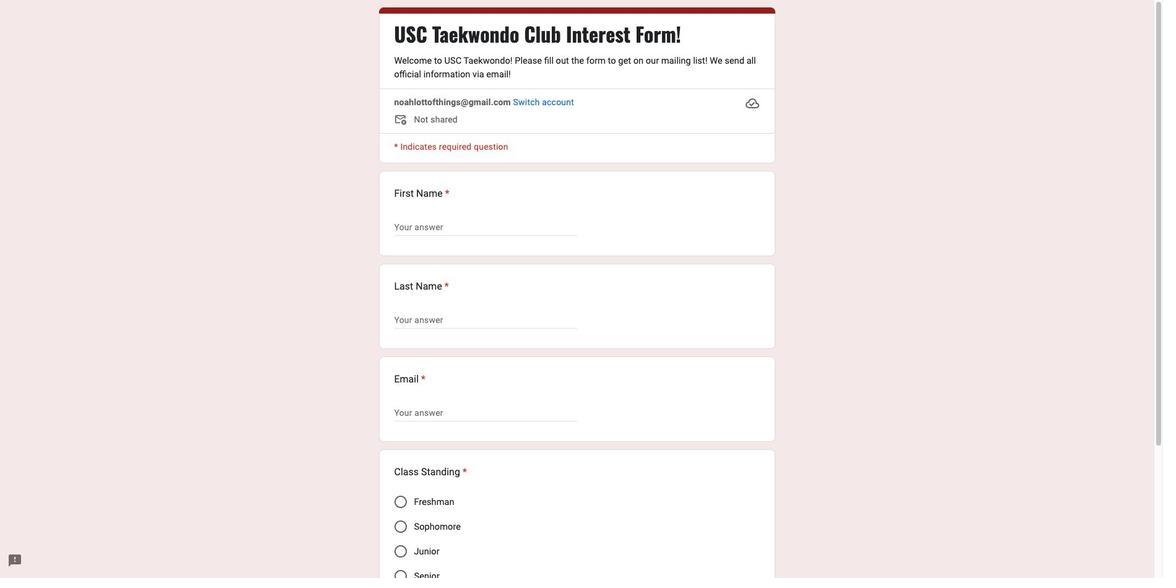 Task type: vqa. For each thing, say whether or not it's contained in the screenshot.
Bor d er dash
no



Task type: describe. For each thing, give the bounding box(es) containing it.
4 heading from the top
[[394, 372, 426, 387]]

senior image
[[394, 571, 407, 579]]

2 heading from the top
[[394, 186, 450, 201]]

your email and google account are not part of your response image
[[394, 113, 409, 128]]

report a problem to google image
[[7, 554, 22, 569]]

Senior radio
[[394, 571, 407, 579]]

your email and google account are not part of your response image
[[394, 113, 414, 128]]



Task type: locate. For each thing, give the bounding box(es) containing it.
Junior radio
[[394, 546, 407, 558]]

junior image
[[394, 546, 407, 558]]

5 heading from the top
[[394, 465, 467, 480]]

1 heading from the top
[[394, 22, 681, 46]]

heading
[[394, 22, 681, 46], [394, 186, 450, 201], [394, 279, 449, 294], [394, 372, 426, 387], [394, 465, 467, 480]]

3 heading from the top
[[394, 279, 449, 294]]

Freshman radio
[[394, 496, 407, 509]]

sophomore image
[[394, 521, 407, 533]]

list
[[379, 171, 775, 579]]

required question element
[[443, 186, 450, 201], [442, 279, 449, 294], [419, 372, 426, 387], [460, 465, 467, 480]]

None text field
[[394, 220, 577, 235], [394, 313, 577, 328], [394, 406, 577, 421], [394, 220, 577, 235], [394, 313, 577, 328], [394, 406, 577, 421]]

Sophomore radio
[[394, 521, 407, 533]]

freshman image
[[394, 496, 407, 509]]



